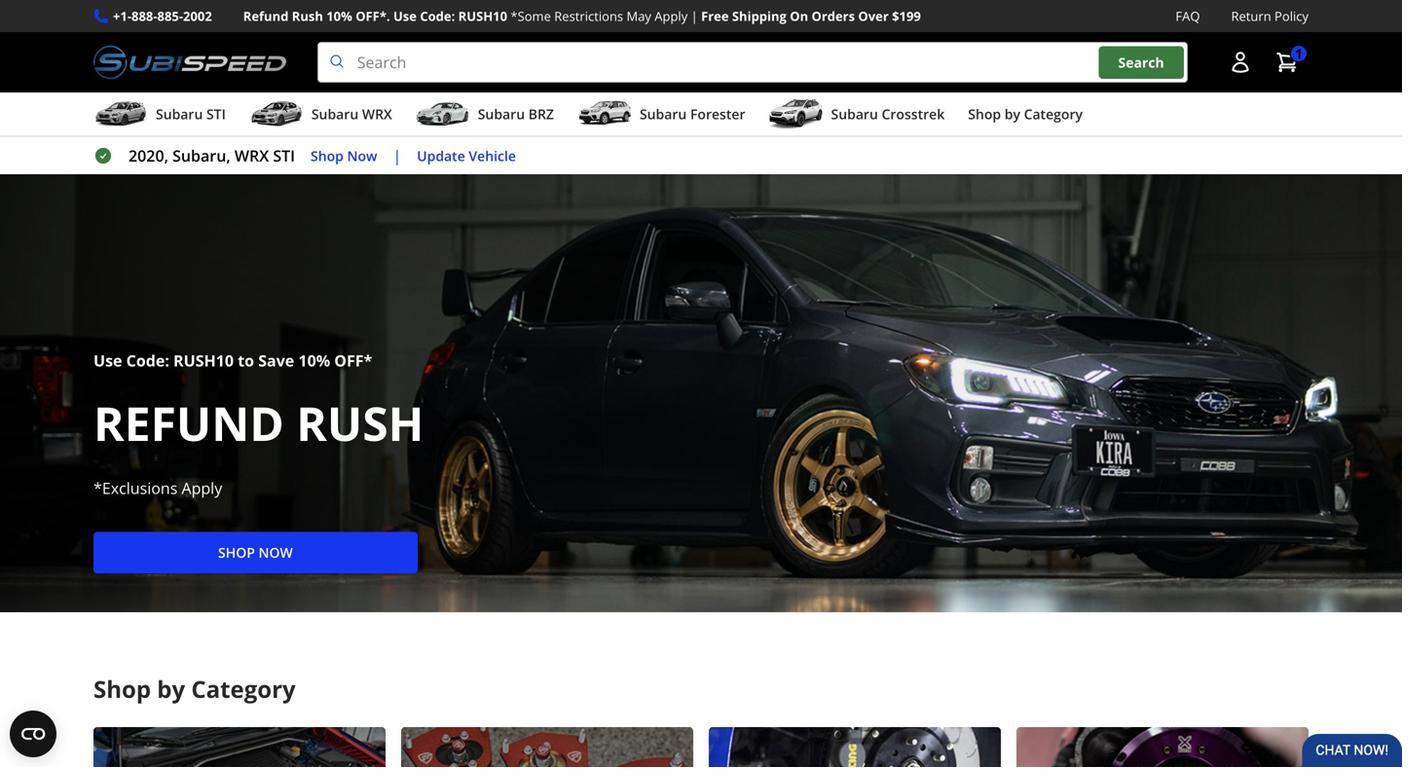 Task type: vqa. For each thing, say whether or not it's contained in the screenshot.
the topmost Apply
yes



Task type: describe. For each thing, give the bounding box(es) containing it.
1 button
[[1266, 43, 1309, 82]]

search
[[1119, 53, 1165, 71]]

refund rush tax sale image
[[0, 174, 1403, 613]]

subispeed logo image
[[94, 42, 286, 83]]

2020, subaru, wrx sti
[[129, 145, 295, 166]]

faq link
[[1176, 6, 1201, 26]]

subaru sti
[[156, 105, 226, 123]]

*some
[[511, 7, 551, 25]]

a subaru crosstrek thumbnail image image
[[769, 99, 824, 129]]

brakes image
[[709, 728, 1001, 768]]

over
[[859, 7, 889, 25]]

wrx inside dropdown button
[[362, 105, 392, 123]]

refund
[[94, 391, 284, 455]]

888-
[[132, 7, 157, 25]]

1 horizontal spatial sti
[[273, 145, 295, 166]]

shop inside dropdown button
[[969, 105, 1002, 123]]

sti inside dropdown button
[[207, 105, 226, 123]]

shop now link
[[94, 532, 418, 574]]

subaru,
[[173, 145, 231, 166]]

0 horizontal spatial use
[[94, 350, 122, 371]]

update vehicle button
[[417, 145, 516, 167]]

search input field
[[317, 42, 1188, 83]]

update vehicle
[[417, 146, 516, 165]]

refund rush
[[94, 391, 424, 455]]

refund rush 10% off*. use code: rush10 *some restrictions may apply | free shipping on orders over $199
[[243, 7, 921, 25]]

1 vertical spatial category
[[191, 674, 296, 705]]

free
[[702, 7, 729, 25]]

1 horizontal spatial |
[[691, 7, 698, 25]]

shop
[[218, 543, 255, 562]]

0 horizontal spatial |
[[393, 145, 402, 166]]

off*.
[[356, 7, 390, 25]]

off*
[[334, 350, 372, 371]]

+1-888-885-2002
[[113, 7, 212, 25]]

1 vertical spatial wrx
[[235, 145, 269, 166]]

return policy
[[1232, 7, 1309, 25]]

policy
[[1275, 7, 1309, 25]]

subaru for subaru brz
[[478, 105, 525, 123]]

rush
[[296, 391, 424, 455]]

subaru crosstrek
[[831, 105, 945, 123]]

a subaru brz thumbnail image image
[[416, 99, 470, 129]]

shop by category button
[[969, 97, 1083, 136]]

885-
[[157, 7, 183, 25]]

engine image
[[94, 728, 386, 768]]

1 vertical spatial code:
[[126, 350, 169, 371]]

1 horizontal spatial rush10
[[458, 7, 508, 25]]

1 vertical spatial by
[[157, 674, 185, 705]]

subaru sti button
[[94, 97, 226, 136]]

*exclusions
[[94, 478, 178, 499]]

subaru brz button
[[416, 97, 554, 136]]

subaru for subaru sti
[[156, 105, 203, 123]]

orders
[[812, 7, 855, 25]]

subaru brz
[[478, 105, 554, 123]]

+1-
[[113, 7, 132, 25]]

update
[[417, 146, 465, 165]]

restrictions
[[555, 7, 624, 25]]



Task type: locate. For each thing, give the bounding box(es) containing it.
5 subaru from the left
[[831, 105, 879, 123]]

subaru for subaru crosstrek
[[831, 105, 879, 123]]

1 vertical spatial |
[[393, 145, 402, 166]]

1 vertical spatial shop by category
[[94, 674, 296, 705]]

subaru wrx
[[312, 105, 392, 123]]

a subaru forester thumbnail image image
[[578, 99, 632, 129]]

0 horizontal spatial apply
[[182, 478, 222, 499]]

1 subaru from the left
[[156, 105, 203, 123]]

subaru up subaru,
[[156, 105, 203, 123]]

|
[[691, 7, 698, 25], [393, 145, 402, 166]]

0 horizontal spatial rush10
[[173, 350, 234, 371]]

1 vertical spatial rush10
[[173, 350, 234, 371]]

rush10 left to
[[173, 350, 234, 371]]

category inside shop by category dropdown button
[[1024, 105, 1083, 123]]

0 vertical spatial wrx
[[362, 105, 392, 123]]

1 vertical spatial use
[[94, 350, 122, 371]]

3 subaru from the left
[[478, 105, 525, 123]]

sti up the 2020, subaru, wrx sti
[[207, 105, 226, 123]]

0 vertical spatial use
[[394, 7, 417, 25]]

code:
[[420, 7, 455, 25], [126, 350, 169, 371]]

0 vertical spatial rush10
[[458, 7, 508, 25]]

0 horizontal spatial code:
[[126, 350, 169, 371]]

apply
[[655, 7, 688, 25], [182, 478, 222, 499]]

return
[[1232, 7, 1272, 25]]

category
[[1024, 105, 1083, 123], [191, 674, 296, 705]]

| right now
[[393, 145, 402, 166]]

return policy link
[[1232, 6, 1309, 26]]

| left free
[[691, 7, 698, 25]]

subaru forester button
[[578, 97, 746, 136]]

subaru for subaru forester
[[640, 105, 687, 123]]

0 vertical spatial apply
[[655, 7, 688, 25]]

1 horizontal spatial use
[[394, 7, 417, 25]]

apply right may
[[655, 7, 688, 25]]

open widget image
[[10, 711, 57, 758]]

subaru left brz on the top
[[478, 105, 525, 123]]

10%
[[327, 7, 352, 25], [298, 350, 330, 371]]

0 horizontal spatial category
[[191, 674, 296, 705]]

by
[[1005, 105, 1021, 123], [157, 674, 185, 705]]

to
[[238, 350, 254, 371]]

refund
[[243, 7, 289, 25]]

save
[[258, 350, 294, 371]]

subaru
[[156, 105, 203, 123], [312, 105, 359, 123], [478, 105, 525, 123], [640, 105, 687, 123], [831, 105, 879, 123]]

1 horizontal spatial wrx
[[362, 105, 392, 123]]

vehicle
[[469, 146, 516, 165]]

1 horizontal spatial apply
[[655, 7, 688, 25]]

$199
[[892, 7, 921, 25]]

search button
[[1099, 46, 1184, 79]]

1 vertical spatial apply
[[182, 478, 222, 499]]

1 vertical spatial sti
[[273, 145, 295, 166]]

drivetrain image
[[1017, 728, 1309, 768]]

+1-888-885-2002 link
[[113, 6, 212, 26]]

shop now link
[[311, 145, 377, 167]]

2 vertical spatial shop
[[94, 674, 151, 705]]

sti
[[207, 105, 226, 123], [273, 145, 295, 166]]

suspension image
[[401, 728, 694, 768]]

0 vertical spatial shop
[[969, 105, 1002, 123]]

crosstrek
[[882, 105, 945, 123]]

use
[[394, 7, 417, 25], [94, 350, 122, 371]]

shipping
[[732, 7, 787, 25]]

may
[[627, 7, 652, 25]]

2002
[[183, 7, 212, 25]]

use code: rush10 to save 10% off*
[[94, 350, 372, 371]]

apply inside *exclusions apply shop now
[[182, 478, 222, 499]]

button image
[[1229, 51, 1253, 74]]

2020,
[[129, 145, 168, 166]]

subaru up shop now
[[312, 105, 359, 123]]

1 horizontal spatial shop by category
[[969, 105, 1083, 123]]

brz
[[529, 105, 554, 123]]

rush10
[[458, 7, 508, 25], [173, 350, 234, 371]]

rush
[[292, 7, 323, 25]]

on
[[790, 7, 809, 25]]

subaru left forester
[[640, 105, 687, 123]]

subaru right a subaru crosstrek thumbnail image
[[831, 105, 879, 123]]

0 horizontal spatial by
[[157, 674, 185, 705]]

code: up refund
[[126, 350, 169, 371]]

1
[[1296, 44, 1303, 63]]

subaru wrx button
[[249, 97, 392, 136]]

by inside dropdown button
[[1005, 105, 1021, 123]]

wrx up now
[[362, 105, 392, 123]]

0 horizontal spatial sti
[[207, 105, 226, 123]]

subaru forester
[[640, 105, 746, 123]]

apply right '*exclusions'
[[182, 478, 222, 499]]

1 horizontal spatial category
[[1024, 105, 1083, 123]]

wrx down a subaru wrx thumbnail image
[[235, 145, 269, 166]]

1 horizontal spatial code:
[[420, 7, 455, 25]]

4 subaru from the left
[[640, 105, 687, 123]]

1 horizontal spatial by
[[1005, 105, 1021, 123]]

faq
[[1176, 7, 1201, 25]]

code: right the off*.
[[420, 7, 455, 25]]

subaru crosstrek button
[[769, 97, 945, 136]]

0 vertical spatial category
[[1024, 105, 1083, 123]]

0 horizontal spatial shop by category
[[94, 674, 296, 705]]

subaru for subaru wrx
[[312, 105, 359, 123]]

now
[[259, 543, 293, 562]]

*exclusions apply shop now
[[94, 478, 293, 562]]

2 subaru from the left
[[312, 105, 359, 123]]

a subaru wrx thumbnail image image
[[249, 99, 304, 129]]

1 horizontal spatial shop
[[311, 146, 344, 165]]

forester
[[691, 105, 746, 123]]

sti down a subaru wrx thumbnail image
[[273, 145, 295, 166]]

rush10 left *some
[[458, 7, 508, 25]]

shop by category
[[969, 105, 1083, 123], [94, 674, 296, 705]]

shop now
[[311, 146, 377, 165]]

2 horizontal spatial shop
[[969, 105, 1002, 123]]

now
[[347, 146, 377, 165]]

0 vertical spatial |
[[691, 7, 698, 25]]

10% right rush
[[327, 7, 352, 25]]

1 vertical spatial 10%
[[298, 350, 330, 371]]

0 vertical spatial by
[[1005, 105, 1021, 123]]

10% right 'save'
[[298, 350, 330, 371]]

0 vertical spatial shop by category
[[969, 105, 1083, 123]]

shop
[[969, 105, 1002, 123], [311, 146, 344, 165], [94, 674, 151, 705]]

0 horizontal spatial wrx
[[235, 145, 269, 166]]

wrx
[[362, 105, 392, 123], [235, 145, 269, 166]]

a subaru sti thumbnail image image
[[94, 99, 148, 129]]

0 vertical spatial 10%
[[327, 7, 352, 25]]

1 vertical spatial shop
[[311, 146, 344, 165]]

0 vertical spatial code:
[[420, 7, 455, 25]]

0 horizontal spatial shop
[[94, 674, 151, 705]]

0 vertical spatial sti
[[207, 105, 226, 123]]



